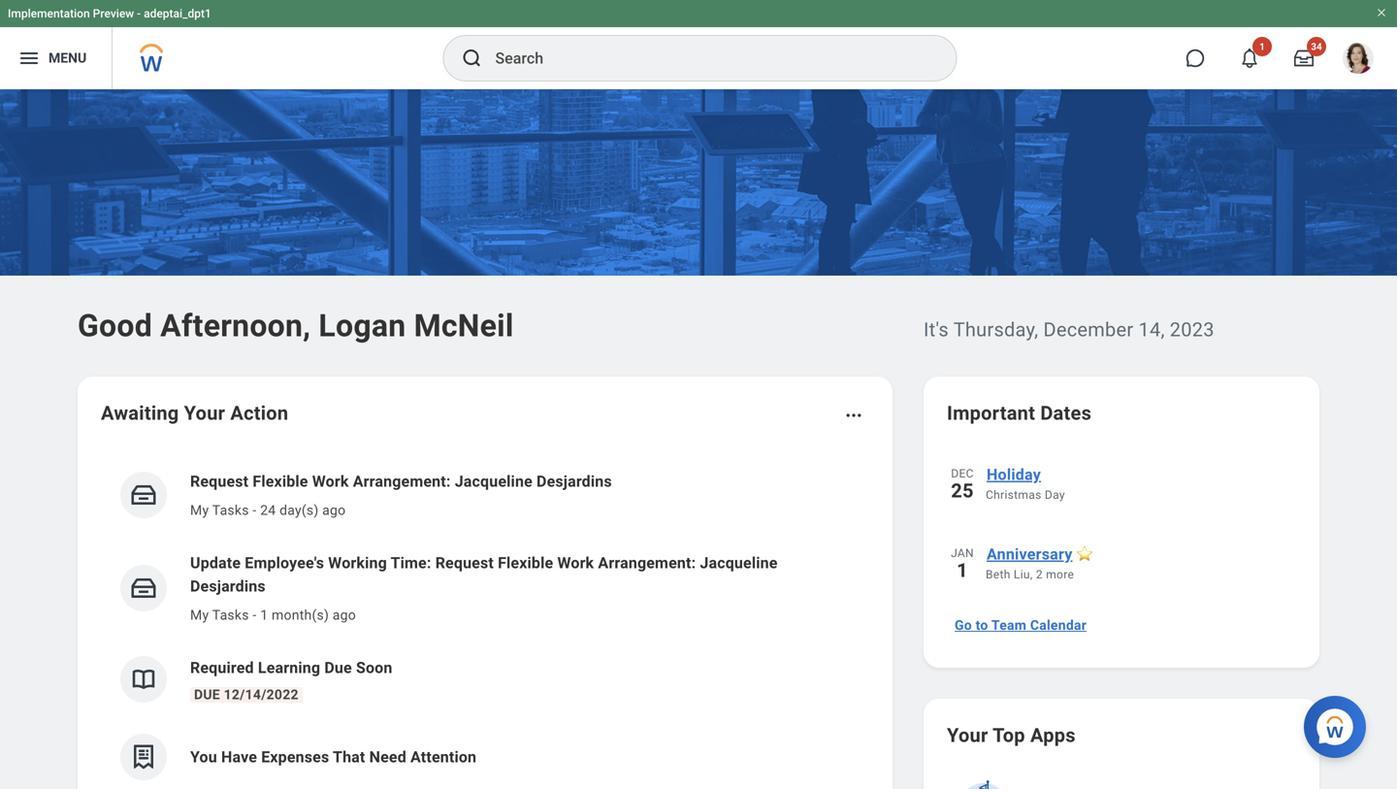 Task type: vqa. For each thing, say whether or not it's contained in the screenshot.
TOP on the right bottom of page
yes



Task type: describe. For each thing, give the bounding box(es) containing it.
logan
[[319, 308, 406, 344]]

my tasks - 1 month(s) ago
[[190, 607, 356, 623]]

2023
[[1170, 318, 1215, 341]]

anniversary ⭐ beth liu, 2 more
[[986, 545, 1093, 581]]

awaiting your action
[[101, 402, 289, 425]]

search image
[[461, 47, 484, 70]]

implementation
[[8, 7, 90, 20]]

anniversary
[[987, 545, 1073, 563]]

request inside update employee's working time: request flexible work arrangement: jacqueline desjardins
[[436, 554, 494, 572]]

update
[[190, 554, 241, 572]]

1 horizontal spatial desjardins
[[537, 472, 612, 491]]

ago for my tasks - 24 day(s) ago
[[322, 502, 346, 518]]

required
[[190, 659, 254, 677]]

update employee's working time: request flexible work arrangement: jacqueline desjardins
[[190, 554, 778, 595]]

my tasks - 24 day(s) ago
[[190, 502, 346, 518]]

0 vertical spatial request
[[190, 472, 249, 491]]

liu,
[[1014, 568, 1033, 581]]

good afternoon, logan mcneil
[[78, 308, 514, 344]]

holiday
[[987, 465, 1042, 484]]

34
[[1312, 41, 1323, 52]]

beth
[[986, 568, 1011, 581]]

tasks for 24
[[212, 502, 249, 518]]

arrangement: inside update employee's working time: request flexible work arrangement: jacqueline desjardins
[[598, 554, 696, 572]]

you have expenses that need attention button
[[101, 718, 870, 789]]

jan
[[951, 546, 974, 560]]

my for my tasks - 24 day(s) ago
[[190, 502, 209, 518]]

- for adeptai_dpt1
[[137, 7, 141, 20]]

implementation preview -   adeptai_dpt1
[[8, 7, 211, 20]]

christmas
[[986, 488, 1042, 502]]

12/14/2022
[[224, 687, 299, 703]]

top
[[993, 724, 1026, 747]]

- for 1
[[253, 607, 257, 623]]

your top apps
[[947, 724, 1076, 747]]

go to team calendar button
[[947, 606, 1095, 644]]

adeptai_dpt1
[[144, 7, 211, 20]]

related actions image
[[844, 406, 864, 425]]

1 vertical spatial your
[[947, 724, 989, 747]]

good afternoon, logan mcneil main content
[[0, 89, 1398, 789]]

my for my tasks - 1 month(s) ago
[[190, 607, 209, 623]]

34 button
[[1283, 37, 1327, 80]]

1 button
[[1229, 37, 1272, 80]]

soon
[[356, 659, 393, 677]]

go to team calendar
[[955, 617, 1087, 633]]

1 horizontal spatial due
[[324, 659, 352, 677]]

0 vertical spatial your
[[184, 402, 225, 425]]

close environment banner image
[[1376, 7, 1388, 18]]

jacqueline inside update employee's working time: request flexible work arrangement: jacqueline desjardins
[[700, 554, 778, 572]]

expenses
[[261, 748, 329, 766]]

notifications large image
[[1240, 49, 1260, 68]]

dashboard expenses image
[[129, 743, 158, 772]]

need
[[369, 748, 407, 766]]

more
[[1047, 568, 1075, 581]]

have
[[221, 748, 257, 766]]

time:
[[391, 554, 431, 572]]

flexible inside update employee's working time: request flexible work arrangement: jacqueline desjardins
[[498, 554, 554, 572]]

jan 1
[[951, 546, 974, 582]]

justify image
[[17, 47, 41, 70]]

action
[[230, 402, 289, 425]]



Task type: locate. For each thing, give the bounding box(es) containing it.
due
[[324, 659, 352, 677], [194, 687, 220, 703]]

0 vertical spatial flexible
[[253, 472, 308, 491]]

1
[[1260, 41, 1266, 52], [957, 559, 969, 582], [260, 607, 268, 623]]

0 vertical spatial due
[[324, 659, 352, 677]]

my down update
[[190, 607, 209, 623]]

0 vertical spatial my
[[190, 502, 209, 518]]

0 horizontal spatial due
[[194, 687, 220, 703]]

thursday,
[[954, 318, 1039, 341]]

0 vertical spatial desjardins
[[537, 472, 612, 491]]

0 vertical spatial jacqueline
[[455, 472, 533, 491]]

request up my tasks - 24 day(s) ago
[[190, 472, 249, 491]]

working
[[328, 554, 387, 572]]

awaiting your action list
[[101, 454, 870, 789]]

important
[[947, 402, 1036, 425]]

holiday button
[[986, 462, 1297, 487]]

calendar
[[1031, 617, 1087, 633]]

request right time:
[[436, 554, 494, 572]]

2 my from the top
[[190, 607, 209, 623]]

1 my from the top
[[190, 502, 209, 518]]

your left action
[[184, 402, 225, 425]]

menu banner
[[0, 0, 1398, 89]]

inbox large image
[[1295, 49, 1314, 68]]

desjardins
[[537, 472, 612, 491], [190, 577, 266, 595]]

important dates
[[947, 402, 1092, 425]]

0 vertical spatial work
[[312, 472, 349, 491]]

0 horizontal spatial jacqueline
[[455, 472, 533, 491]]

my
[[190, 502, 209, 518], [190, 607, 209, 623]]

dates
[[1041, 402, 1092, 425]]

good
[[78, 308, 152, 344]]

2 horizontal spatial 1
[[1260, 41, 1266, 52]]

learning
[[258, 659, 320, 677]]

1 left "beth"
[[957, 559, 969, 582]]

1 tasks from the top
[[212, 502, 249, 518]]

dec
[[951, 467, 974, 480]]

awaiting
[[101, 402, 179, 425]]

my up update
[[190, 502, 209, 518]]

month(s)
[[272, 607, 329, 623]]

ago right day(s)
[[322, 502, 346, 518]]

go
[[955, 617, 972, 633]]

25
[[951, 479, 974, 502]]

1 vertical spatial arrangement:
[[598, 554, 696, 572]]

1 vertical spatial my
[[190, 607, 209, 623]]

day
[[1045, 488, 1066, 502]]

tasks left 24
[[212, 502, 249, 518]]

1 vertical spatial ago
[[333, 607, 356, 623]]

- inside menu banner
[[137, 7, 141, 20]]

ago for my tasks - 1 month(s) ago
[[333, 607, 356, 623]]

2 vertical spatial 1
[[260, 607, 268, 623]]

book open image
[[129, 665, 158, 694]]

jacqueline
[[455, 472, 533, 491], [700, 554, 778, 572]]

1 horizontal spatial work
[[558, 554, 594, 572]]

tasks
[[212, 502, 249, 518], [212, 607, 249, 623]]

profile logan mcneil image
[[1343, 43, 1374, 78]]

0 vertical spatial arrangement:
[[353, 472, 451, 491]]

1 vertical spatial 1
[[957, 559, 969, 582]]

14,
[[1139, 318, 1165, 341]]

1 inside jan 1
[[957, 559, 969, 582]]

1 right notifications large image
[[1260, 41, 1266, 52]]

1 horizontal spatial jacqueline
[[700, 554, 778, 572]]

it's
[[924, 318, 949, 341]]

2
[[1036, 568, 1043, 581]]

mcneil
[[414, 308, 514, 344]]

0 horizontal spatial 1
[[260, 607, 268, 623]]

due left soon
[[324, 659, 352, 677]]

2 tasks from the top
[[212, 607, 249, 623]]

1 vertical spatial flexible
[[498, 554, 554, 572]]

0 vertical spatial ago
[[322, 502, 346, 518]]

request
[[190, 472, 249, 491], [436, 554, 494, 572]]

0 horizontal spatial desjardins
[[190, 577, 266, 595]]

Search Workday  search field
[[496, 37, 917, 80]]

request flexible work arrangement: jacqueline desjardins
[[190, 472, 612, 491]]

1 vertical spatial jacqueline
[[700, 554, 778, 572]]

0 horizontal spatial arrangement:
[[353, 472, 451, 491]]

0 vertical spatial -
[[137, 7, 141, 20]]

1 horizontal spatial 1
[[957, 559, 969, 582]]

work inside update employee's working time: request flexible work arrangement: jacqueline desjardins
[[558, 554, 594, 572]]

work
[[312, 472, 349, 491], [558, 554, 594, 572]]

1 vertical spatial request
[[436, 554, 494, 572]]

1 left month(s)
[[260, 607, 268, 623]]

afternoon,
[[160, 308, 311, 344]]

inbox image
[[129, 574, 158, 603]]

1 horizontal spatial flexible
[[498, 554, 554, 572]]

1 inside button
[[1260, 41, 1266, 52]]

you
[[190, 748, 217, 766]]

apps
[[1031, 724, 1076, 747]]

0 horizontal spatial your
[[184, 402, 225, 425]]

0 horizontal spatial flexible
[[253, 472, 308, 491]]

due down the required
[[194, 687, 220, 703]]

employee's
[[245, 554, 324, 572]]

day(s)
[[280, 502, 319, 518]]

- left month(s)
[[253, 607, 257, 623]]

arrangement:
[[353, 472, 451, 491], [598, 554, 696, 572]]

you have expenses that need attention
[[190, 748, 477, 766]]

team
[[992, 617, 1027, 633]]

dec 25
[[951, 467, 974, 502]]

ago right month(s)
[[333, 607, 356, 623]]

tasks up the required
[[212, 607, 249, 623]]

1 vertical spatial -
[[253, 502, 257, 518]]

1 vertical spatial tasks
[[212, 607, 249, 623]]

-
[[137, 7, 141, 20], [253, 502, 257, 518], [253, 607, 257, 623]]

24
[[260, 502, 276, 518]]

1 vertical spatial due
[[194, 687, 220, 703]]

1 horizontal spatial arrangement:
[[598, 554, 696, 572]]

inbox image
[[129, 480, 158, 510]]

that
[[333, 748, 365, 766]]

important dates element
[[947, 450, 1297, 602]]

1 horizontal spatial your
[[947, 724, 989, 747]]

1 inside awaiting your action list
[[260, 607, 268, 623]]

0 vertical spatial tasks
[[212, 502, 249, 518]]

- left 24
[[253, 502, 257, 518]]

0 horizontal spatial request
[[190, 472, 249, 491]]

attention
[[411, 748, 477, 766]]

your
[[184, 402, 225, 425], [947, 724, 989, 747]]

menu
[[49, 50, 87, 66]]

desjardins inside update employee's working time: request flexible work arrangement: jacqueline desjardins
[[190, 577, 266, 595]]

menu button
[[0, 27, 112, 89]]

it's thursday, december 14, 2023
[[924, 318, 1215, 341]]

tasks for 1
[[212, 607, 249, 623]]

ago
[[322, 502, 346, 518], [333, 607, 356, 623]]

flexible
[[253, 472, 308, 491], [498, 554, 554, 572]]

december
[[1044, 318, 1134, 341]]

2 vertical spatial -
[[253, 607, 257, 623]]

0 horizontal spatial work
[[312, 472, 349, 491]]

- for 24
[[253, 502, 257, 518]]

⭐
[[1077, 545, 1093, 563]]

preview
[[93, 7, 134, 20]]

to
[[976, 617, 989, 633]]

1 vertical spatial desjardins
[[190, 577, 266, 595]]

your left top
[[947, 724, 989, 747]]

0 vertical spatial 1
[[1260, 41, 1266, 52]]

1 vertical spatial work
[[558, 554, 594, 572]]

- right 'preview'
[[137, 7, 141, 20]]

1 horizontal spatial request
[[436, 554, 494, 572]]

required learning due soon due 12/14/2022
[[190, 659, 393, 703]]

holiday christmas day
[[986, 465, 1066, 502]]



